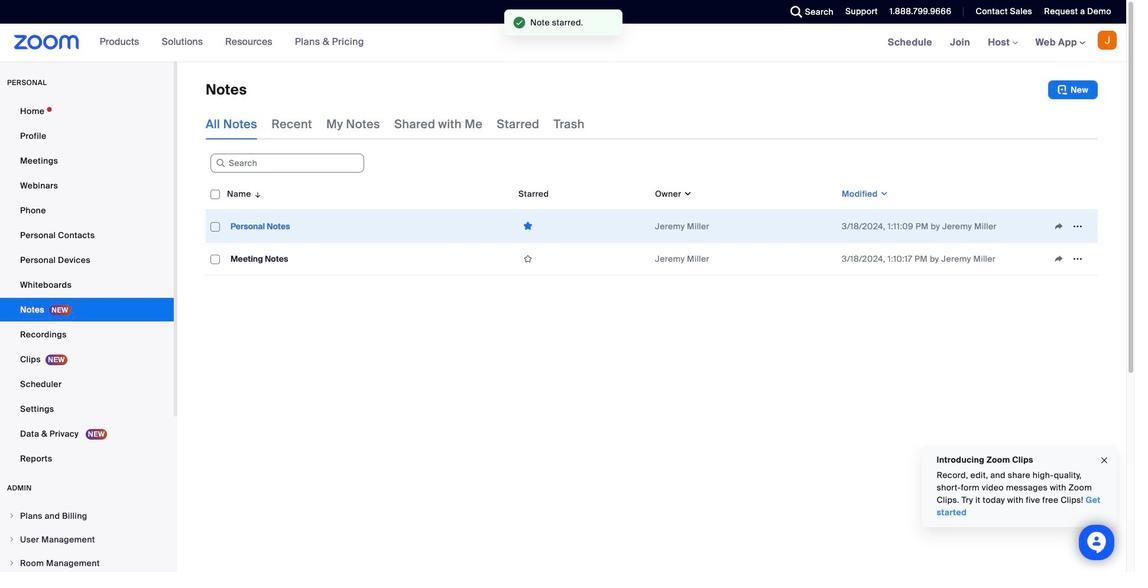 Task type: locate. For each thing, give the bounding box(es) containing it.
menu item
[[0, 505, 174, 528], [0, 529, 174, 551], [0, 553, 174, 573]]

right image
[[8, 560, 15, 567]]

close image
[[1100, 454, 1110, 468]]

0 vertical spatial right image
[[8, 513, 15, 520]]

arrow down image
[[251, 187, 262, 201]]

more options for personal notes image
[[1069, 221, 1088, 232]]

1 vertical spatial right image
[[8, 537, 15, 544]]

down image
[[682, 188, 693, 200]]

tabs of all notes page tab list
[[206, 109, 585, 140]]

2 vertical spatial menu item
[[0, 553, 174, 573]]

2 menu item from the top
[[0, 529, 174, 551]]

2 right image from the top
[[8, 537, 15, 544]]

0 vertical spatial menu item
[[0, 505, 174, 528]]

banner
[[0, 24, 1127, 62]]

personal menu menu
[[0, 99, 174, 472]]

down image
[[878, 188, 889, 200]]

application
[[206, 179, 1107, 285], [519, 217, 646, 235], [1050, 217, 1094, 235], [519, 250, 646, 268], [1050, 250, 1094, 268]]

right image
[[8, 513, 15, 520], [8, 537, 15, 544]]

1 vertical spatial menu item
[[0, 529, 174, 551]]



Task type: vqa. For each thing, say whether or not it's contained in the screenshot.
down image
yes



Task type: describe. For each thing, give the bounding box(es) containing it.
success image
[[514, 17, 526, 28]]

meetings navigation
[[880, 24, 1127, 62]]

share image
[[1050, 221, 1069, 232]]

profile picture image
[[1099, 31, 1118, 50]]

zoom logo image
[[14, 35, 79, 50]]

product information navigation
[[91, 24, 373, 62]]

share image
[[1050, 254, 1069, 264]]

admin menu menu
[[0, 505, 174, 573]]

more options for meeting notes image
[[1069, 254, 1088, 264]]

3 menu item from the top
[[0, 553, 174, 573]]

1 right image from the top
[[8, 513, 15, 520]]

1 menu item from the top
[[0, 505, 174, 528]]

Search text field
[[211, 154, 364, 173]]



